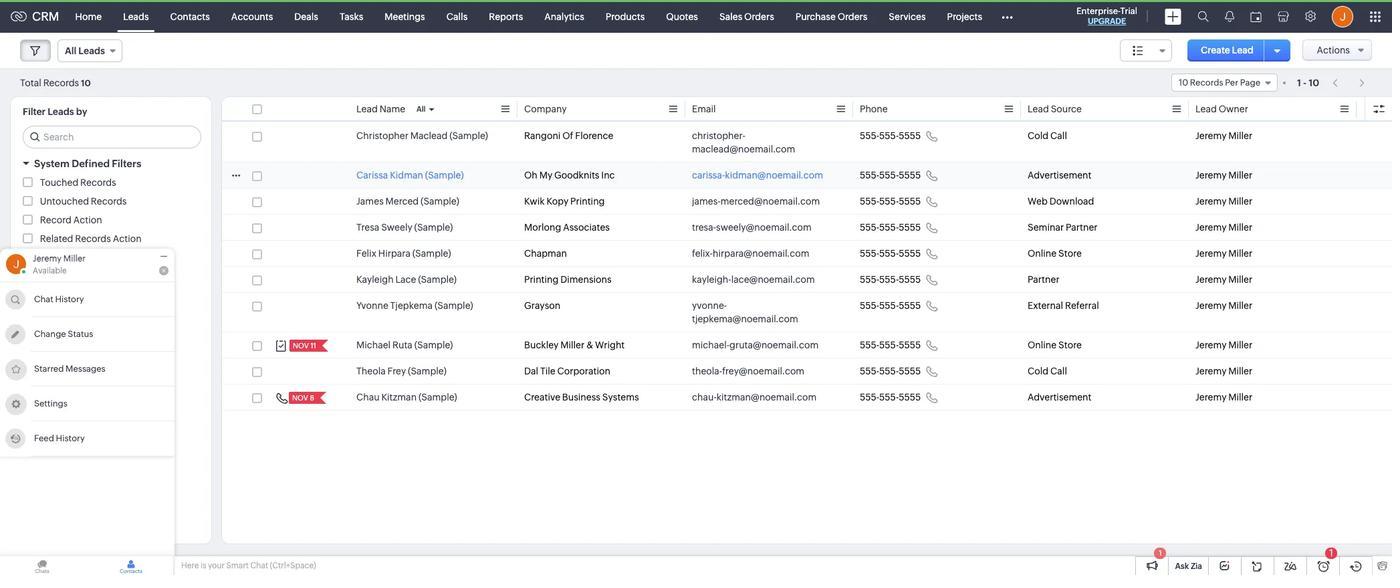 Task type: vqa. For each thing, say whether or not it's contained in the screenshot.
Carissa-
yes



Task type: describe. For each thing, give the bounding box(es) containing it.
tresa-sweely@noemail.com
[[692, 222, 812, 233]]

campaigns
[[40, 327, 90, 338]]

profile element
[[1325, 0, 1362, 32]]

0 horizontal spatial 1
[[1160, 549, 1163, 557]]

morlong associates
[[524, 222, 610, 233]]

miller for yvonne- tjepkema@noemail.com
[[1229, 300, 1253, 311]]

online store for gruta@noemail.com
[[1028, 340, 1082, 351]]

touched
[[40, 177, 78, 188]]

carissa-kidman@noemail.com link
[[692, 169, 824, 182]]

enterprise-trial upgrade
[[1077, 6, 1138, 26]]

business
[[563, 392, 601, 403]]

nov 8 link
[[289, 392, 316, 404]]

james-merced@noemail.com
[[692, 196, 820, 207]]

sales orders
[[720, 11, 775, 22]]

owner
[[1219, 104, 1249, 114]]

miller for james-merced@noemail.com
[[1229, 196, 1253, 207]]

1 vertical spatial email
[[68, 271, 92, 282]]

total
[[20, 77, 41, 88]]

external referral
[[1028, 300, 1100, 311]]

orders for purchase orders
[[838, 11, 868, 22]]

5555 for felix-hirpara@noemail.com
[[899, 248, 921, 259]]

is
[[201, 561, 206, 571]]

jeremy miller for christopher- maclead@noemail.com
[[1196, 130, 1253, 141]]

call for theola-frey@noemail.com
[[1051, 366, 1068, 377]]

advertisement for chau-kitzman@noemail.com
[[1028, 392, 1092, 403]]

1 vertical spatial action
[[113, 233, 142, 244]]

chau-
[[692, 392, 717, 403]]

buckley miller & wright
[[524, 340, 625, 351]]

actions
[[1318, 45, 1351, 56]]

0 horizontal spatial company
[[40, 409, 83, 420]]

online for felix-hirpara@noemail.com
[[1028, 248, 1057, 259]]

records for related
[[75, 233, 111, 244]]

messages
[[66, 364, 106, 374]]

page
[[1241, 78, 1261, 88]]

1 vertical spatial partner
[[1028, 274, 1060, 285]]

tresa sweely (sample) link
[[357, 221, 453, 234]]

name
[[380, 104, 406, 114]]

jeremy for theola-frey@noemail.com
[[1196, 366, 1227, 377]]

10 inside field
[[1179, 78, 1189, 88]]

555-555-5555 for christopher- maclead@noemail.com
[[860, 130, 921, 141]]

jeremy miller for carissa-kidman@noemail.com
[[1196, 170, 1253, 181]]

starred messages
[[34, 364, 106, 374]]

wright
[[595, 340, 625, 351]]

theola
[[357, 366, 386, 377]]

jeremy for yvonne- tjepkema@noemail.com
[[1196, 300, 1227, 311]]

10 records per page
[[1179, 78, 1261, 88]]

leads for filter leads by
[[48, 106, 74, 117]]

1 horizontal spatial company
[[524, 104, 567, 114]]

5555 for kayleigh-lace@noemail.com
[[899, 274, 921, 285]]

external
[[1028, 300, 1064, 311]]

search element
[[1190, 0, 1218, 33]]

Other Modules field
[[994, 6, 1022, 27]]

activities
[[40, 290, 80, 300]]

2 vertical spatial email
[[40, 541, 64, 551]]

my
[[540, 170, 553, 181]]

contacts
[[170, 11, 210, 22]]

(sample) for michael ruta (sample)
[[415, 340, 453, 351]]

nov for michael
[[293, 342, 309, 350]]

system defined filters button
[[11, 152, 211, 175]]

michael ruta (sample)
[[357, 340, 453, 351]]

555-555-5555 for yvonne- tjepkema@noemail.com
[[860, 300, 921, 311]]

(sample) for christopher maclead (sample)
[[450, 130, 488, 141]]

chats image
[[0, 557, 84, 575]]

quotes
[[667, 11, 698, 22]]

notes
[[40, 308, 66, 319]]

dal
[[524, 366, 539, 377]]

calls
[[447, 11, 468, 22]]

hirpara
[[379, 248, 411, 259]]

miller for christopher- maclead@noemail.com
[[1229, 130, 1253, 141]]

system
[[34, 158, 70, 169]]

felix-hirpara@noemail.com
[[692, 248, 810, 259]]

felix-hirpara@noemail.com link
[[692, 247, 810, 260]]

michael-
[[692, 340, 730, 351]]

per
[[1226, 78, 1239, 88]]

store for felix-hirpara@noemail.com
[[1059, 248, 1082, 259]]

all for all leads
[[65, 45, 76, 56]]

felix hirpara (sample)
[[357, 248, 451, 259]]

here is your smart chat (ctrl+space)
[[181, 561, 316, 571]]

crm link
[[11, 9, 59, 23]]

5555 for michael-gruta@noemail.com
[[899, 340, 921, 351]]

kayleigh-lace@noemail.com
[[692, 274, 815, 285]]

reports
[[489, 11, 523, 22]]

latest
[[40, 271, 66, 282]]

1 horizontal spatial status
[[94, 271, 122, 282]]

christopher- maclead@noemail.com link
[[692, 129, 834, 156]]

sweely@noemail.com
[[717, 222, 812, 233]]

kwik kopy printing
[[524, 196, 605, 207]]

All Leads field
[[58, 39, 122, 62]]

web
[[1028, 196, 1048, 207]]

online store for hirpara@noemail.com
[[1028, 248, 1082, 259]]

ask
[[1176, 562, 1190, 571]]

555-555-5555 for chau-kitzman@noemail.com
[[860, 392, 921, 403]]

records for untouched
[[91, 196, 127, 207]]

create
[[1202, 45, 1231, 56]]

jeremy miller for kayleigh-lace@noemail.com
[[1196, 274, 1253, 285]]

jeremy for carissa-kidman@noemail.com
[[1196, 170, 1227, 181]]

online for michael-gruta@noemail.com
[[1028, 340, 1057, 351]]

sales orders link
[[709, 0, 785, 32]]

profile image
[[1333, 6, 1354, 27]]

orders for sales orders
[[745, 11, 775, 22]]

deals link
[[284, 0, 329, 32]]

creative
[[524, 392, 561, 403]]

grayson
[[524, 300, 561, 311]]

1 horizontal spatial 1
[[1298, 77, 1302, 88]]

lead for lead name
[[357, 104, 378, 114]]

by
[[61, 353, 73, 364]]

filter for filter by fields
[[34, 353, 59, 364]]

leads for all leads
[[79, 45, 105, 56]]

corporation
[[558, 366, 611, 377]]

filters
[[112, 158, 141, 169]]

your
[[208, 561, 225, 571]]

miller for theola-frey@noemail.com
[[1229, 366, 1253, 377]]

history for chat history
[[55, 294, 84, 304]]

jeremy miller for tresa-sweely@noemail.com
[[1196, 222, 1253, 233]]

size image
[[1133, 45, 1144, 57]]

tjepkema@noemail.com
[[692, 314, 799, 324]]

row group containing christopher maclead (sample)
[[222, 123, 1393, 411]]

(sample) for james merced (sample)
[[421, 196, 459, 207]]

lead for lead owner
[[1196, 104, 1217, 114]]

theola-frey@noemail.com link
[[692, 365, 805, 378]]

jeremy miller for james-merced@noemail.com
[[1196, 196, 1253, 207]]

related
[[40, 233, 73, 244]]

chau kitzman (sample)
[[357, 392, 457, 403]]

(sample) for carissa kidman (sample)
[[425, 170, 464, 181]]

james
[[357, 196, 384, 207]]

5555 for tresa-sweely@noemail.com
[[899, 222, 921, 233]]

nov 11 link
[[290, 340, 318, 352]]

tile
[[540, 366, 556, 377]]

james-merced@noemail.com link
[[692, 195, 820, 208]]

converted account
[[40, 428, 126, 439]]

filter by fields
[[34, 353, 103, 364]]

merced@noemail.com
[[721, 196, 820, 207]]

(sample) for kayleigh lace (sample)
[[418, 274, 457, 285]]

james merced (sample)
[[357, 196, 459, 207]]

leads link
[[112, 0, 160, 32]]

1 vertical spatial chat
[[250, 561, 268, 571]]

tresa-
[[692, 222, 717, 233]]

gruta@noemail.com
[[730, 340, 819, 351]]

555-555-5555 for james-merced@noemail.com
[[860, 196, 921, 207]]

carissa kidman (sample)
[[357, 170, 464, 181]]

account
[[88, 428, 126, 439]]

5555 for chau-kitzman@noemail.com
[[899, 392, 921, 403]]

yvonne
[[357, 300, 389, 311]]

jeremy for christopher- maclead@noemail.com
[[1196, 130, 1227, 141]]

products link
[[595, 0, 656, 32]]

miller for tresa-sweely@noemail.com
[[1229, 222, 1253, 233]]

(sample) for chau kitzman (sample)
[[419, 392, 457, 403]]

seminar partner
[[1028, 222, 1098, 233]]

create lead button
[[1188, 39, 1268, 62]]

555-555-5555 for kayleigh-lace@noemail.com
[[860, 274, 921, 285]]

Search text field
[[23, 126, 201, 148]]

systems
[[603, 392, 639, 403]]

morlong
[[524, 222, 562, 233]]

0 horizontal spatial chat
[[34, 294, 53, 304]]

frey
[[388, 366, 406, 377]]

lace
[[396, 274, 416, 285]]



Task type: locate. For each thing, give the bounding box(es) containing it.
chat up notes
[[34, 294, 53, 304]]

(sample) right merced
[[421, 196, 459, 207]]

sweely
[[381, 222, 413, 233]]

0 vertical spatial store
[[1059, 248, 1082, 259]]

555-555-5555 for tresa-sweely@noemail.com
[[860, 222, 921, 233]]

company up rangoni
[[524, 104, 567, 114]]

status up search contacts text box
[[94, 271, 122, 282]]

kitzman
[[382, 392, 417, 403]]

0 horizontal spatial action
[[73, 215, 102, 225]]

(sample) for theola frey (sample)
[[408, 366, 447, 377]]

0 vertical spatial all
[[65, 45, 76, 56]]

1 horizontal spatial partner
[[1066, 222, 1098, 233]]

jeremy for felix-hirpara@noemail.com
[[1196, 248, 1227, 259]]

cold down external
[[1028, 366, 1049, 377]]

theola frey (sample) link
[[357, 365, 447, 378]]

0 horizontal spatial all
[[65, 45, 76, 56]]

records for 10
[[1191, 78, 1224, 88]]

1 store from the top
[[1059, 248, 1082, 259]]

1 cold call from the top
[[1028, 130, 1068, 141]]

search image
[[1198, 11, 1210, 22]]

signals image
[[1226, 11, 1235, 22]]

(sample) inside "link"
[[413, 248, 451, 259]]

555-555-5555 for carissa-kidman@noemail.com
[[860, 170, 921, 181]]

1 vertical spatial online
[[1028, 340, 1057, 351]]

1 converted from the top
[[40, 428, 86, 439]]

store down seminar partner
[[1059, 248, 1082, 259]]

jeremy miller for yvonne- tjepkema@noemail.com
[[1196, 300, 1253, 311]]

2 cold call from the top
[[1028, 366, 1068, 377]]

partner down download
[[1066, 222, 1098, 233]]

8 5555 from the top
[[899, 340, 921, 351]]

call for christopher- maclead@noemail.com
[[1051, 130, 1068, 141]]

advertisement for carissa-kidman@noemail.com
[[1028, 170, 1092, 181]]

1 vertical spatial cold call
[[1028, 366, 1068, 377]]

&
[[587, 340, 594, 351]]

0 vertical spatial converted
[[40, 428, 86, 439]]

carissa-
[[692, 170, 725, 181]]

carissa
[[357, 170, 388, 181]]

leads right the home link
[[123, 11, 149, 22]]

1 vertical spatial all
[[417, 105, 426, 113]]

(sample) up kayleigh lace (sample) link
[[413, 248, 451, 259]]

printing up associates
[[571, 196, 605, 207]]

store down external referral
[[1059, 340, 1082, 351]]

(sample) right kidman
[[425, 170, 464, 181]]

1 cold from the top
[[1028, 130, 1049, 141]]

(sample) for yvonne tjepkema (sample)
[[435, 300, 473, 311]]

0 vertical spatial advertisement
[[1028, 170, 1092, 181]]

1 vertical spatial nov
[[292, 394, 308, 402]]

jeremy miller for chau-kitzman@noemail.com
[[1196, 392, 1253, 403]]

1 horizontal spatial leads
[[79, 45, 105, 56]]

555-555-5555 for michael-gruta@noemail.com
[[860, 340, 921, 351]]

row group
[[222, 123, 1393, 411]]

filter down total
[[23, 106, 46, 117]]

email up search contacts text box
[[68, 271, 92, 282]]

jeremy for james-merced@noemail.com
[[1196, 196, 1227, 207]]

0 vertical spatial cold
[[1028, 130, 1049, 141]]

nov 11
[[293, 342, 316, 350]]

5555 for yvonne- tjepkema@noemail.com
[[899, 300, 921, 311]]

jeremy miller for felix-hirpara@noemail.com
[[1196, 248, 1253, 259]]

0 vertical spatial cold call
[[1028, 130, 1068, 141]]

2 horizontal spatial email
[[692, 104, 716, 114]]

555-555-5555 for felix-hirpara@noemail.com
[[860, 248, 921, 259]]

2 orders from the left
[[838, 11, 868, 22]]

history up notes
[[55, 294, 84, 304]]

10 for total records 10
[[81, 78, 91, 88]]

miller
[[1229, 130, 1253, 141], [1229, 170, 1253, 181], [1229, 196, 1253, 207], [1229, 222, 1253, 233], [1229, 248, 1253, 259], [63, 254, 86, 264], [1229, 274, 1253, 285], [1229, 300, 1253, 311], [561, 340, 585, 351], [1229, 340, 1253, 351], [1229, 366, 1253, 377], [1229, 392, 1253, 403]]

deals
[[295, 11, 318, 22]]

christopher maclead (sample) link
[[357, 129, 488, 142]]

1 vertical spatial printing
[[524, 274, 559, 285]]

2 advertisement from the top
[[1028, 392, 1092, 403]]

lead inside button
[[1233, 45, 1254, 56]]

theola-
[[692, 366, 723, 377]]

maclead
[[411, 130, 448, 141]]

2 cold from the top
[[1028, 366, 1049, 377]]

0 vertical spatial history
[[55, 294, 84, 304]]

1 5555 from the top
[[899, 130, 921, 141]]

0 vertical spatial chat
[[34, 294, 53, 304]]

records up filter leads by
[[43, 77, 79, 88]]

(sample) right ruta
[[415, 340, 453, 351]]

1 advertisement from the top
[[1028, 170, 1092, 181]]

chau-kitzman@noemail.com link
[[692, 391, 817, 404]]

None field
[[1121, 39, 1173, 62]]

all inside field
[[65, 45, 76, 56]]

1 vertical spatial store
[[1059, 340, 1082, 351]]

filter inside dropdown button
[[34, 353, 59, 364]]

10 left the per at the top
[[1179, 78, 1189, 88]]

2 vertical spatial leads
[[48, 106, 74, 117]]

kayleigh-lace@noemail.com link
[[692, 273, 815, 286]]

tasks link
[[329, 0, 374, 32]]

nov for chau
[[292, 394, 308, 402]]

(sample) right frey
[[408, 366, 447, 377]]

0 vertical spatial nov
[[293, 342, 309, 350]]

related records action
[[40, 233, 142, 244]]

4 5555 from the top
[[899, 222, 921, 233]]

6 555-555-5555 from the top
[[860, 274, 921, 285]]

lead left name
[[357, 104, 378, 114]]

0 vertical spatial leads
[[123, 11, 149, 22]]

kopy
[[547, 196, 569, 207]]

purchase orders
[[796, 11, 868, 22]]

web download
[[1028, 196, 1095, 207]]

0 horizontal spatial partner
[[1028, 274, 1060, 285]]

2 online from the top
[[1028, 340, 1057, 351]]

2 555-555-5555 from the top
[[860, 170, 921, 181]]

1 vertical spatial call
[[1051, 366, 1068, 377]]

0 horizontal spatial email
[[40, 541, 64, 551]]

leads inside field
[[79, 45, 105, 56]]

10 Records Per Page field
[[1172, 74, 1278, 92]]

0 vertical spatial online
[[1028, 248, 1057, 259]]

1 vertical spatial history
[[56, 434, 85, 444]]

fields
[[75, 353, 103, 364]]

1 vertical spatial converted
[[40, 447, 86, 458]]

2 converted from the top
[[40, 447, 86, 458]]

projects link
[[937, 0, 994, 32]]

1 vertical spatial status
[[68, 329, 93, 339]]

here
[[181, 561, 199, 571]]

leads left by
[[48, 106, 74, 117]]

chau-kitzman@noemail.com
[[692, 392, 817, 403]]

records down 'record action'
[[75, 233, 111, 244]]

contacts image
[[89, 557, 173, 575]]

0 vertical spatial company
[[524, 104, 567, 114]]

cold for theola-frey@noemail.com
[[1028, 366, 1049, 377]]

1 horizontal spatial printing
[[571, 196, 605, 207]]

all leads
[[65, 45, 105, 56]]

0 vertical spatial call
[[1051, 130, 1068, 141]]

1 horizontal spatial chat
[[250, 561, 268, 571]]

online store down seminar partner
[[1028, 248, 1082, 259]]

0 horizontal spatial printing
[[524, 274, 559, 285]]

printing up grayson
[[524, 274, 559, 285]]

1 vertical spatial advertisement
[[1028, 392, 1092, 403]]

products
[[606, 11, 645, 22]]

jeremy for michael-gruta@noemail.com
[[1196, 340, 1227, 351]]

1 vertical spatial company
[[40, 409, 83, 420]]

10 inside total records 10
[[81, 78, 91, 88]]

kitzman@noemail.com
[[717, 392, 817, 403]]

cold call for christopher- maclead@noemail.com
[[1028, 130, 1068, 141]]

1 horizontal spatial 10
[[1179, 78, 1189, 88]]

contact
[[88, 447, 123, 458]]

5 5555 from the top
[[899, 248, 921, 259]]

1 horizontal spatial action
[[113, 233, 142, 244]]

5 555-555-5555 from the top
[[860, 248, 921, 259]]

miller for michael-gruta@noemail.com
[[1229, 340, 1253, 351]]

2 online store from the top
[[1028, 340, 1082, 351]]

8 555-555-5555 from the top
[[860, 340, 921, 351]]

0 vertical spatial printing
[[571, 196, 605, 207]]

5555 for james-merced@noemail.com
[[899, 196, 921, 207]]

0 horizontal spatial leads
[[48, 106, 74, 117]]

0 vertical spatial filter
[[23, 106, 46, 117]]

Search Contacts text field
[[18, 282, 158, 303]]

hirpara@noemail.com
[[713, 248, 810, 259]]

2 horizontal spatial 10
[[1309, 77, 1320, 88]]

untouched records
[[40, 196, 127, 207]]

company down settings
[[40, 409, 83, 420]]

kayleigh-
[[692, 274, 732, 285]]

nov left 8
[[292, 394, 308, 402]]

email up christopher-
[[692, 104, 716, 114]]

filter
[[23, 106, 46, 117], [34, 353, 59, 364]]

smart
[[226, 561, 249, 571]]

records for total
[[43, 77, 79, 88]]

leads down home
[[79, 45, 105, 56]]

converted contact
[[40, 447, 123, 458]]

online down seminar
[[1028, 248, 1057, 259]]

7 5555 from the top
[[899, 300, 921, 311]]

lead for lead source
[[1028, 104, 1050, 114]]

cold
[[1028, 130, 1049, 141], [1028, 366, 1049, 377]]

create menu element
[[1157, 0, 1190, 32]]

email up chats image
[[40, 541, 64, 551]]

1 555-555-5555 from the top
[[860, 130, 921, 141]]

michael ruta (sample) link
[[357, 339, 453, 352]]

chat history
[[34, 294, 84, 304]]

cold call down external
[[1028, 366, 1068, 377]]

1 online store from the top
[[1028, 248, 1082, 259]]

converted for converted account
[[40, 428, 86, 439]]

6 5555 from the top
[[899, 274, 921, 285]]

9 5555 from the top
[[899, 366, 921, 377]]

(sample) right lace
[[418, 274, 457, 285]]

records inside field
[[1191, 78, 1224, 88]]

company
[[524, 104, 567, 114], [40, 409, 83, 420]]

7 555-555-5555 from the top
[[860, 300, 921, 311]]

1 vertical spatial filter
[[34, 353, 59, 364]]

1 - 10
[[1298, 77, 1320, 88]]

(sample) right tjepkema
[[435, 300, 473, 311]]

calendar image
[[1251, 11, 1262, 22]]

christopher maclead (sample)
[[357, 130, 488, 141]]

2 horizontal spatial leads
[[123, 11, 149, 22]]

1 online from the top
[[1028, 248, 1057, 259]]

(sample) right kitzman
[[419, 392, 457, 403]]

10 5555 from the top
[[899, 392, 921, 403]]

10 555-555-5555 from the top
[[860, 392, 921, 403]]

kayleigh
[[357, 274, 394, 285]]

frey@noemail.com
[[723, 366, 805, 377]]

create menu image
[[1165, 8, 1182, 24]]

records left the per at the top
[[1191, 78, 1224, 88]]

555-555-5555 for theola-frey@noemail.com
[[860, 366, 921, 377]]

history for feed history
[[56, 434, 85, 444]]

navigation
[[1327, 73, 1373, 92]]

store for michael-gruta@noemail.com
[[1059, 340, 1082, 351]]

enterprise-
[[1077, 6, 1121, 16]]

orders right the 'purchase' on the right of the page
[[838, 11, 868, 22]]

system defined filters
[[34, 158, 141, 169]]

5555
[[899, 130, 921, 141], [899, 170, 921, 181], [899, 196, 921, 207], [899, 222, 921, 233], [899, 248, 921, 259], [899, 274, 921, 285], [899, 300, 921, 311], [899, 340, 921, 351], [899, 366, 921, 377], [899, 392, 921, 403]]

felix-
[[692, 248, 713, 259]]

5555 for carissa-kidman@noemail.com
[[899, 170, 921, 181]]

1 vertical spatial online store
[[1028, 340, 1082, 351]]

all for all
[[417, 105, 426, 113]]

create lead
[[1202, 45, 1254, 56]]

of
[[563, 130, 574, 141]]

analytics
[[545, 11, 585, 22]]

0 vertical spatial email
[[692, 104, 716, 114]]

total records 10
[[20, 77, 91, 88]]

jeremy miller for theola-frey@noemail.com
[[1196, 366, 1253, 377]]

0 horizontal spatial status
[[68, 329, 93, 339]]

9 555-555-5555 from the top
[[860, 366, 921, 377]]

5555 for theola-frey@noemail.com
[[899, 366, 921, 377]]

felix
[[357, 248, 377, 259]]

(sample) for tresa sweely (sample)
[[415, 222, 453, 233]]

10 up by
[[81, 78, 91, 88]]

filter left by
[[34, 353, 59, 364]]

(sample) inside 'link'
[[408, 366, 447, 377]]

chat right smart in the left of the page
[[250, 561, 268, 571]]

1
[[1298, 77, 1302, 88], [1330, 548, 1334, 559], [1160, 549, 1163, 557]]

lead name
[[357, 104, 406, 114]]

jeremy miller for michael-gruta@noemail.com
[[1196, 340, 1253, 351]]

10 for 1 - 10
[[1309, 77, 1320, 88]]

5555 for christopher- maclead@noemail.com
[[899, 130, 921, 141]]

1 call from the top
[[1051, 130, 1068, 141]]

inc
[[602, 170, 615, 181]]

3 555-555-5555 from the top
[[860, 196, 921, 207]]

1 horizontal spatial all
[[417, 105, 426, 113]]

cold call down lead source
[[1028, 130, 1068, 141]]

action up "related records action"
[[73, 215, 102, 225]]

filter for filter leads by
[[23, 106, 46, 117]]

call down external referral
[[1051, 366, 1068, 377]]

0 vertical spatial partner
[[1066, 222, 1098, 233]]

history up converted contact
[[56, 434, 85, 444]]

jeremy for chau-kitzman@noemail.com
[[1196, 392, 1227, 403]]

online down external
[[1028, 340, 1057, 351]]

cold call for theola-frey@noemail.com
[[1028, 366, 1068, 377]]

nov left 11
[[293, 342, 309, 350]]

1 horizontal spatial orders
[[838, 11, 868, 22]]

0 horizontal spatial 10
[[81, 78, 91, 88]]

1 horizontal spatial email
[[68, 271, 92, 282]]

converted for converted contact
[[40, 447, 86, 458]]

0 vertical spatial online store
[[1028, 248, 1082, 259]]

3 5555 from the top
[[899, 196, 921, 207]]

0 vertical spatial action
[[73, 215, 102, 225]]

lead left "owner"
[[1196, 104, 1217, 114]]

cold for christopher- maclead@noemail.com
[[1028, 130, 1049, 141]]

seminar
[[1028, 222, 1064, 233]]

rangoni
[[524, 130, 561, 141]]

miller for carissa-kidman@noemail.com
[[1229, 170, 1253, 181]]

buckley
[[524, 340, 559, 351]]

miller for felix-hirpara@noemail.com
[[1229, 248, 1253, 259]]

miller for kayleigh-lace@noemail.com
[[1229, 274, 1253, 285]]

online
[[1028, 248, 1057, 259], [1028, 340, 1057, 351]]

4 555-555-5555 from the top
[[860, 222, 921, 233]]

status up "fields"
[[68, 329, 93, 339]]

(sample) down james merced (sample) link
[[415, 222, 453, 233]]

0 vertical spatial status
[[94, 271, 122, 282]]

jeremy miller
[[1196, 130, 1253, 141], [1196, 170, 1253, 181], [1196, 196, 1253, 207], [1196, 222, 1253, 233], [1196, 248, 1253, 259], [33, 254, 86, 264], [1196, 274, 1253, 285], [1196, 300, 1253, 311], [1196, 340, 1253, 351], [1196, 366, 1253, 377], [1196, 392, 1253, 403]]

1 orders from the left
[[745, 11, 775, 22]]

11
[[311, 342, 316, 350]]

kayleigh lace (sample) link
[[357, 273, 457, 286]]

(sample) right maclead
[[450, 130, 488, 141]]

converted up converted contact
[[40, 428, 86, 439]]

all up total records 10
[[65, 45, 76, 56]]

jeremy for kayleigh-lace@noemail.com
[[1196, 274, 1227, 285]]

cold down lead source
[[1028, 130, 1049, 141]]

online store down external referral
[[1028, 340, 1082, 351]]

jeremy for tresa-sweely@noemail.com
[[1196, 222, 1227, 233]]

2 call from the top
[[1051, 366, 1068, 377]]

555-555-5555
[[860, 130, 921, 141], [860, 170, 921, 181], [860, 196, 921, 207], [860, 222, 921, 233], [860, 248, 921, 259], [860, 274, 921, 285], [860, 300, 921, 311], [860, 340, 921, 351], [860, 366, 921, 377], [860, 392, 921, 403]]

1 vertical spatial leads
[[79, 45, 105, 56]]

records down defined
[[80, 177, 116, 188]]

lead left source at the top right of the page
[[1028, 104, 1050, 114]]

miller for chau-kitzman@noemail.com
[[1229, 392, 1253, 403]]

chat
[[34, 294, 53, 304], [250, 561, 268, 571]]

converted down feed history
[[40, 447, 86, 458]]

services link
[[879, 0, 937, 32]]

printing
[[571, 196, 605, 207], [524, 274, 559, 285]]

partner up external
[[1028, 274, 1060, 285]]

records down touched records
[[91, 196, 127, 207]]

kwik
[[524, 196, 545, 207]]

michael
[[357, 340, 391, 351]]

revenue
[[73, 372, 111, 383]]

locked
[[40, 252, 72, 263]]

(sample) for felix hirpara (sample)
[[413, 248, 451, 259]]

creative business systems
[[524, 392, 639, 403]]

2 horizontal spatial 1
[[1330, 548, 1334, 559]]

orders right sales
[[745, 11, 775, 22]]

1 vertical spatial cold
[[1028, 366, 1049, 377]]

signals element
[[1218, 0, 1243, 33]]

oh
[[524, 170, 538, 181]]

change
[[34, 329, 66, 339]]

call down lead source
[[1051, 130, 1068, 141]]

0 horizontal spatial orders
[[745, 11, 775, 22]]

10 right -
[[1309, 77, 1320, 88]]

yvonne-
[[692, 300, 727, 311]]

2 store from the top
[[1059, 340, 1082, 351]]

tasks
[[340, 11, 363, 22]]

lead right create
[[1233, 45, 1254, 56]]

action down untouched records
[[113, 233, 142, 244]]

records for touched
[[80, 177, 116, 188]]

all up christopher maclead (sample) link
[[417, 105, 426, 113]]

2 5555 from the top
[[899, 170, 921, 181]]



